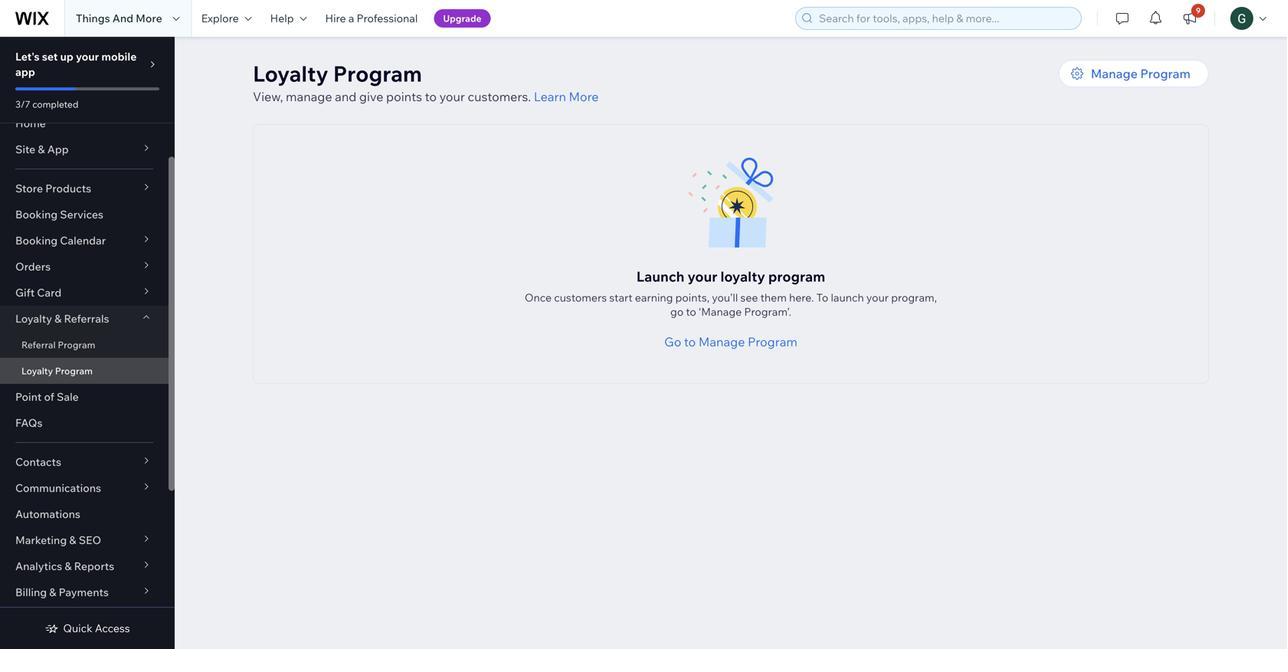 Task type: locate. For each thing, give the bounding box(es) containing it.
program'.
[[744, 305, 792, 318]]

hire a professional link
[[316, 0, 427, 37]]

calendar
[[60, 234, 106, 247]]

& inside "dropdown button"
[[49, 586, 56, 599]]

launch your loyalty program once customers start earning points, you'll see them here. to launch your program, go to 'manage program'.
[[525, 268, 937, 318]]

program for loyalty program view, manage and give points to your customers. learn more
[[333, 60, 422, 87]]

more right and
[[136, 11, 162, 25]]

gift
[[15, 286, 35, 299]]

manage program
[[1091, 66, 1191, 81]]

loyalty for loyalty program
[[21, 365, 53, 377]]

see
[[741, 291, 758, 304]]

program for referral program
[[58, 339, 95, 351]]

0 vertical spatial more
[[136, 11, 162, 25]]

referral program link
[[0, 332, 169, 358]]

and
[[335, 89, 357, 104]]

orders
[[15, 260, 51, 273]]

program inside button
[[748, 334, 798, 349]]

program inside loyalty program view, manage and give points to your customers. learn more
[[333, 60, 422, 87]]

& left seo
[[69, 533, 76, 547]]

program inside button
[[1141, 66, 1191, 81]]

upgrade
[[443, 13, 482, 24]]

analytics & reports
[[15, 559, 114, 573]]

1 horizontal spatial more
[[569, 89, 599, 104]]

0 vertical spatial to
[[425, 89, 437, 104]]

program down program'. at the top of the page
[[748, 334, 798, 349]]

& for analytics
[[65, 559, 72, 573]]

your right up
[[76, 50, 99, 63]]

automations link
[[0, 501, 169, 527]]

booking inside "link"
[[15, 208, 58, 221]]

& right site
[[38, 143, 45, 156]]

earning
[[635, 291, 673, 304]]

up
[[60, 50, 73, 63]]

& for billing
[[49, 586, 56, 599]]

& inside popup button
[[38, 143, 45, 156]]

loyalty for loyalty & referrals
[[15, 312, 52, 325]]

& up referral program
[[55, 312, 62, 325]]

& left the reports
[[65, 559, 72, 573]]

your inside loyalty program view, manage and give points to your customers. learn more
[[440, 89, 465, 104]]

to
[[425, 89, 437, 104], [686, 305, 697, 318], [684, 334, 696, 349]]

booking for booking calendar
[[15, 234, 58, 247]]

loyalty
[[253, 60, 328, 87], [15, 312, 52, 325], [21, 365, 53, 377]]

1 booking from the top
[[15, 208, 58, 221]]

professional
[[357, 11, 418, 25]]

2 vertical spatial loyalty
[[21, 365, 53, 377]]

hire
[[325, 11, 346, 25]]

payments
[[59, 586, 109, 599]]

quick access button
[[45, 622, 130, 635]]

products
[[45, 182, 91, 195]]

give
[[359, 89, 384, 104]]

0 horizontal spatial manage
[[699, 334, 745, 349]]

1 vertical spatial manage
[[699, 334, 745, 349]]

to inside loyalty program view, manage and give points to your customers. learn more
[[425, 89, 437, 104]]

booking inside dropdown button
[[15, 234, 58, 247]]

points
[[386, 89, 422, 104]]

booking down store
[[15, 208, 58, 221]]

manage program button
[[1059, 60, 1209, 87]]

2 booking from the top
[[15, 234, 58, 247]]

upgrade button
[[434, 9, 491, 28]]

mobile
[[101, 50, 137, 63]]

your right launch
[[867, 291, 889, 304]]

program up "give"
[[333, 60, 422, 87]]

booking
[[15, 208, 58, 221], [15, 234, 58, 247]]

analytics & reports button
[[0, 553, 169, 579]]

&
[[38, 143, 45, 156], [55, 312, 62, 325], [69, 533, 76, 547], [65, 559, 72, 573], [49, 586, 56, 599]]

booking for booking services
[[15, 208, 58, 221]]

your left customers.
[[440, 89, 465, 104]]

point of sale
[[15, 390, 79, 404]]

program
[[769, 268, 826, 285]]

explore
[[201, 11, 239, 25]]

booking up 'orders'
[[15, 234, 58, 247]]

your
[[76, 50, 99, 63], [440, 89, 465, 104], [688, 268, 718, 285], [867, 291, 889, 304]]

program
[[333, 60, 422, 87], [1141, 66, 1191, 81], [748, 334, 798, 349], [58, 339, 95, 351], [55, 365, 93, 377]]

manage
[[1091, 66, 1138, 81], [699, 334, 745, 349]]

9 button
[[1173, 0, 1207, 37]]

1 horizontal spatial manage
[[1091, 66, 1138, 81]]

& right billing
[[49, 586, 56, 599]]

2 vertical spatial to
[[684, 334, 696, 349]]

0 vertical spatial manage
[[1091, 66, 1138, 81]]

loyalty down gift card
[[15, 312, 52, 325]]

things
[[76, 11, 110, 25]]

1 vertical spatial more
[[569, 89, 599, 104]]

program down 9 'button'
[[1141, 66, 1191, 81]]

help button
[[261, 0, 316, 37]]

store products button
[[0, 176, 169, 202]]

communications button
[[0, 475, 169, 501]]

1 vertical spatial loyalty
[[15, 312, 52, 325]]

1 vertical spatial booking
[[15, 234, 58, 247]]

loyalty down the 'referral'
[[21, 365, 53, 377]]

loyalty inside loyalty program view, manage and give points to your customers. learn more
[[253, 60, 328, 87]]

go
[[665, 334, 682, 349]]

program down loyalty & referrals popup button
[[58, 339, 95, 351]]

faqs
[[15, 416, 43, 430]]

contacts button
[[0, 449, 169, 475]]

more right learn
[[569, 89, 599, 104]]

site & app button
[[0, 136, 169, 162]]

a
[[348, 11, 354, 25]]

program for manage program
[[1141, 66, 1191, 81]]

seo
[[79, 533, 101, 547]]

booking services
[[15, 208, 103, 221]]

learn
[[534, 89, 566, 104]]

0 vertical spatial booking
[[15, 208, 58, 221]]

loyalty up manage
[[253, 60, 328, 87]]

start
[[609, 291, 633, 304]]

gift card
[[15, 286, 61, 299]]

launch
[[637, 268, 685, 285]]

program for loyalty program
[[55, 365, 93, 377]]

manage
[[286, 89, 332, 104]]

sidebar element
[[0, 37, 175, 649]]

points,
[[676, 291, 710, 304]]

quick
[[63, 622, 92, 635]]

to inside button
[[684, 334, 696, 349]]

access
[[95, 622, 130, 635]]

launch
[[831, 291, 864, 304]]

here.
[[789, 291, 814, 304]]

0 vertical spatial loyalty
[[253, 60, 328, 87]]

go
[[671, 305, 684, 318]]

to inside launch your loyalty program once customers start earning points, you'll see them here. to launch your program, go to 'manage program'.
[[686, 305, 697, 318]]

loyalty inside popup button
[[15, 312, 52, 325]]

view,
[[253, 89, 283, 104]]

program up sale
[[55, 365, 93, 377]]

your up points,
[[688, 268, 718, 285]]

referral program
[[21, 339, 95, 351]]

1 vertical spatial to
[[686, 305, 697, 318]]

booking services link
[[0, 202, 169, 228]]

orders button
[[0, 254, 169, 280]]



Task type: describe. For each thing, give the bounding box(es) containing it.
services
[[60, 208, 103, 221]]

card
[[37, 286, 61, 299]]

manage inside button
[[1091, 66, 1138, 81]]

completed
[[32, 98, 78, 110]]

once
[[525, 291, 552, 304]]

loyalty & referrals button
[[0, 306, 169, 332]]

things and more
[[76, 11, 162, 25]]

marketing & seo button
[[0, 527, 169, 553]]

them
[[761, 291, 787, 304]]

marketing
[[15, 533, 67, 547]]

3/7
[[15, 98, 30, 110]]

Search for tools, apps, help & more... field
[[815, 8, 1077, 29]]

3/7 completed
[[15, 98, 78, 110]]

automations
[[15, 507, 80, 521]]

communications
[[15, 481, 101, 495]]

app
[[15, 65, 35, 79]]

& for site
[[38, 143, 45, 156]]

booking calendar button
[[0, 228, 169, 254]]

analytics
[[15, 559, 62, 573]]

help
[[270, 11, 294, 25]]

& for loyalty
[[55, 312, 62, 325]]

referrals
[[64, 312, 109, 325]]

manage inside button
[[699, 334, 745, 349]]

customers
[[554, 291, 607, 304]]

program,
[[891, 291, 937, 304]]

referral
[[21, 339, 56, 351]]

you'll
[[712, 291, 738, 304]]

gift card button
[[0, 280, 169, 306]]

and
[[112, 11, 133, 25]]

0 horizontal spatial more
[[136, 11, 162, 25]]

of
[[44, 390, 54, 404]]

loyalty program
[[21, 365, 93, 377]]

loyalty
[[721, 268, 765, 285]]

hire a professional
[[325, 11, 418, 25]]

loyalty program view, manage and give points to your customers. learn more
[[253, 60, 599, 104]]

marketing & seo
[[15, 533, 101, 547]]

app
[[47, 143, 69, 156]]

booking calendar
[[15, 234, 106, 247]]

loyalty & referrals
[[15, 312, 109, 325]]

sale
[[57, 390, 79, 404]]

let's
[[15, 50, 40, 63]]

'manage
[[699, 305, 742, 318]]

go to manage program
[[665, 334, 798, 349]]

site & app
[[15, 143, 69, 156]]

let's set up your mobile app
[[15, 50, 137, 79]]

customers.
[[468, 89, 531, 104]]

more inside loyalty program view, manage and give points to your customers. learn more
[[569, 89, 599, 104]]

loyalty for loyalty program view, manage and give points to your customers. learn more
[[253, 60, 328, 87]]

faqs link
[[0, 410, 169, 436]]

quick access
[[63, 622, 130, 635]]

reports
[[74, 559, 114, 573]]

point
[[15, 390, 42, 404]]

billing
[[15, 586, 47, 599]]

learn more link
[[534, 87, 599, 106]]

your inside let's set up your mobile app
[[76, 50, 99, 63]]

set
[[42, 50, 58, 63]]

loyalty program link
[[0, 358, 169, 384]]

go to manage program button
[[665, 333, 798, 351]]

billing & payments button
[[0, 579, 169, 605]]

contacts
[[15, 455, 61, 469]]

store
[[15, 182, 43, 195]]

home link
[[0, 110, 169, 136]]

& for marketing
[[69, 533, 76, 547]]

9
[[1196, 6, 1201, 15]]

site
[[15, 143, 35, 156]]

point of sale link
[[0, 384, 169, 410]]

store products
[[15, 182, 91, 195]]

home
[[15, 116, 46, 130]]

to
[[817, 291, 829, 304]]



Task type: vqa. For each thing, say whether or not it's contained in the screenshot.
Instructional
no



